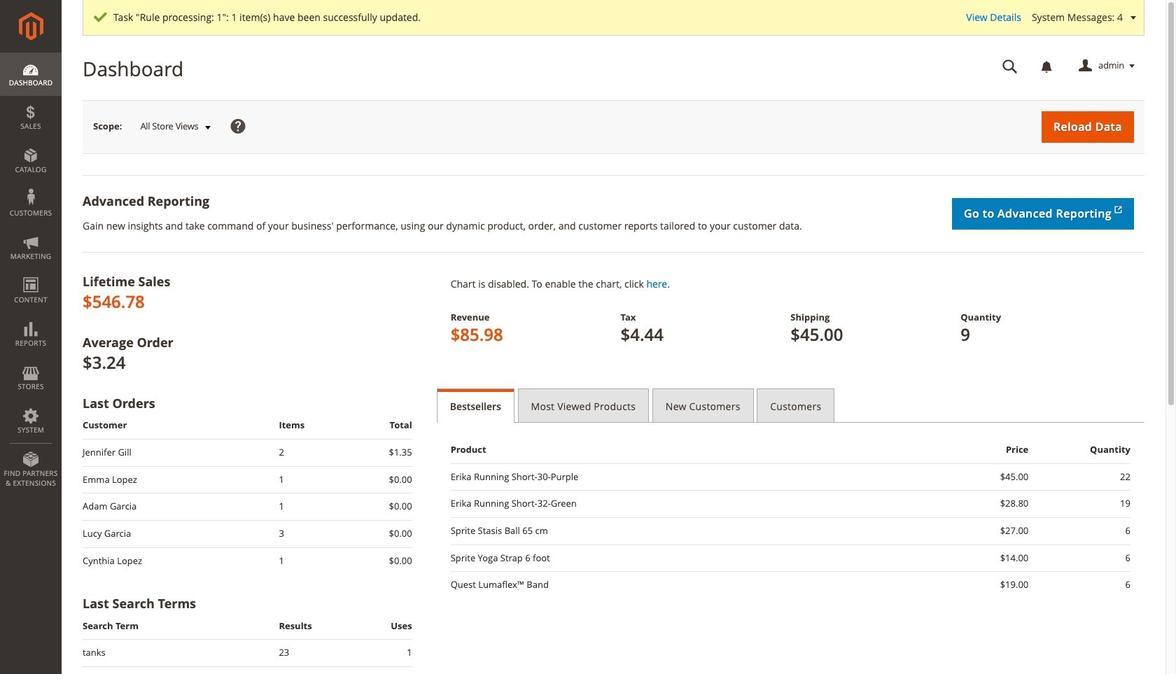 Task type: locate. For each thing, give the bounding box(es) containing it.
menu bar
[[0, 53, 62, 495]]

None text field
[[993, 54, 1028, 78]]

tab list
[[437, 389, 1145, 423]]



Task type: describe. For each thing, give the bounding box(es) containing it.
magento admin panel image
[[19, 12, 43, 41]]



